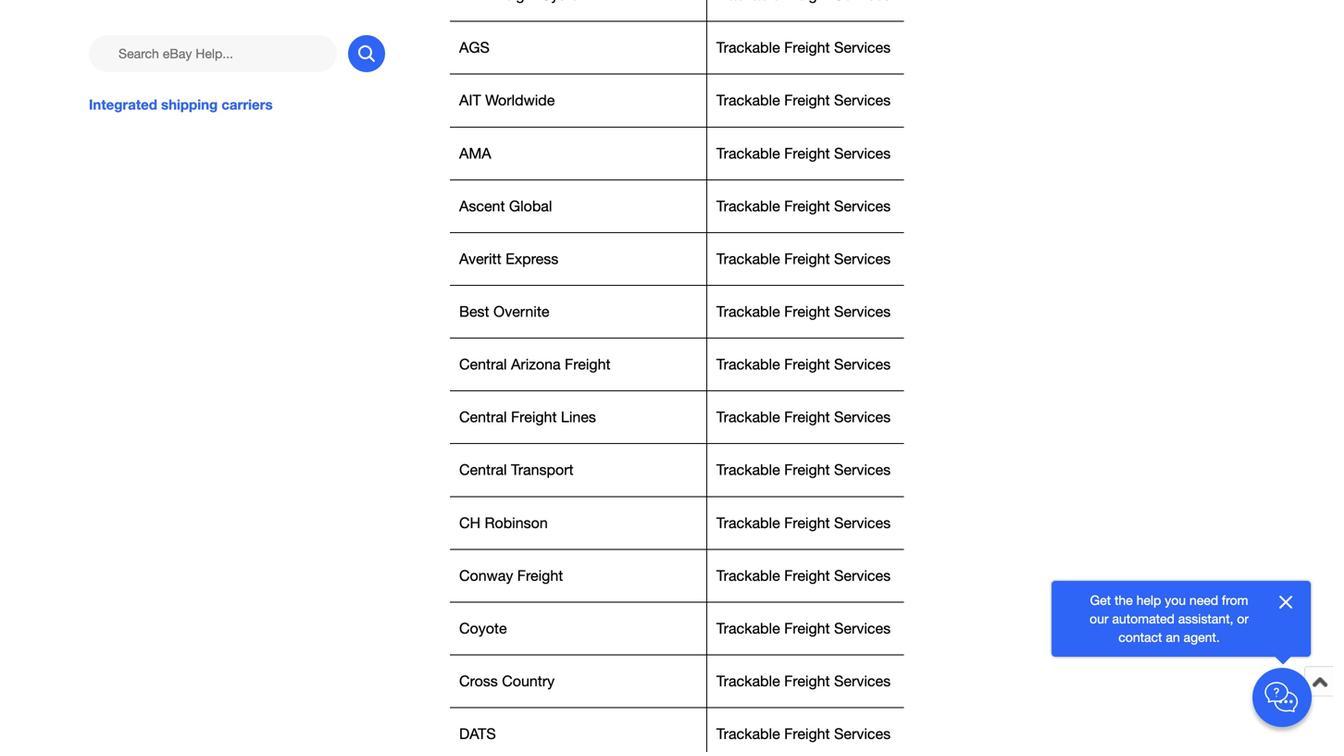 Task type: describe. For each thing, give the bounding box(es) containing it.
trackable freight services for central freight lines
[[717, 409, 891, 426]]

trackable freight services for ags
[[717, 39, 891, 56]]

cross country
[[459, 673, 555, 690]]

trackable freight services for ait worldwide
[[717, 92, 891, 109]]

trackable for coyote
[[717, 620, 780, 638]]

freight for ch robinson
[[785, 515, 830, 532]]

freight for conway freight
[[785, 568, 830, 585]]

services for ait worldwide
[[835, 92, 891, 109]]

ait worldwide
[[459, 92, 555, 109]]

overnite
[[494, 303, 550, 320]]

agent.
[[1184, 630, 1220, 646]]

worldwide
[[485, 92, 555, 109]]

integrated shipping carriers
[[89, 96, 273, 113]]

trackable freight services for ch robinson
[[717, 515, 891, 532]]

trackable freight services for conway freight
[[717, 568, 891, 585]]

central arizona freight
[[459, 356, 611, 373]]

cross
[[459, 673, 498, 690]]

services for central transport
[[835, 462, 891, 479]]

services for best overnite
[[835, 303, 891, 320]]

freight for central arizona freight
[[785, 356, 830, 373]]

trackable for ch robinson
[[717, 515, 780, 532]]

best overnite
[[459, 303, 550, 320]]

averitt
[[459, 250, 502, 268]]

ags
[[459, 39, 490, 56]]

get
[[1091, 593, 1111, 608]]

central freight lines
[[459, 409, 596, 426]]

freight for ascent global
[[785, 198, 830, 215]]

Search eBay Help... text field
[[89, 35, 337, 72]]

ch robinson
[[459, 515, 548, 532]]

express
[[506, 250, 559, 268]]

trackable freight services for averitt express
[[717, 250, 891, 268]]

central transport
[[459, 462, 574, 479]]

trackable for central freight lines
[[717, 409, 780, 426]]

best
[[459, 303, 490, 320]]

trackable for averitt express
[[717, 250, 780, 268]]

trackable freight services for best overnite
[[717, 303, 891, 320]]

ascent global
[[459, 198, 552, 215]]

freight for central transport
[[785, 462, 830, 479]]

freight for averitt express
[[785, 250, 830, 268]]

an
[[1166, 630, 1181, 646]]

trackable for conway freight
[[717, 568, 780, 585]]

services for ama
[[835, 145, 891, 162]]

trackable freight services for central transport
[[717, 462, 891, 479]]

contact
[[1119, 630, 1163, 646]]

assistant,
[[1179, 612, 1234, 627]]

services for central freight lines
[[835, 409, 891, 426]]

need
[[1190, 593, 1219, 608]]

services for ags
[[835, 39, 891, 56]]

trackable for central arizona freight
[[717, 356, 780, 373]]

ait
[[459, 92, 481, 109]]

arizona
[[511, 356, 561, 373]]

country
[[502, 673, 555, 690]]

services for averitt express
[[835, 250, 891, 268]]

trackable for dats
[[717, 726, 780, 743]]

trackable for ait worldwide
[[717, 92, 780, 109]]



Task type: locate. For each thing, give the bounding box(es) containing it.
2 services from the top
[[835, 92, 891, 109]]

freight for ait worldwide
[[785, 92, 830, 109]]

central for central arizona freight
[[459, 356, 507, 373]]

help
[[1137, 593, 1162, 608]]

freight for best overnite
[[785, 303, 830, 320]]

freight
[[785, 39, 830, 56], [785, 92, 830, 109], [785, 145, 830, 162], [785, 198, 830, 215], [785, 250, 830, 268], [785, 303, 830, 320], [565, 356, 611, 373], [785, 356, 830, 373], [511, 409, 557, 426], [785, 409, 830, 426], [785, 462, 830, 479], [785, 515, 830, 532], [518, 568, 563, 585], [785, 568, 830, 585], [785, 620, 830, 638], [785, 673, 830, 690], [785, 726, 830, 743]]

13 trackable from the top
[[717, 673, 780, 690]]

freight for coyote
[[785, 620, 830, 638]]

trackable freight services
[[717, 39, 891, 56], [717, 92, 891, 109], [717, 145, 891, 162], [717, 198, 891, 215], [717, 250, 891, 268], [717, 303, 891, 320], [717, 356, 891, 373], [717, 409, 891, 426], [717, 462, 891, 479], [717, 515, 891, 532], [717, 568, 891, 585], [717, 620, 891, 638], [717, 673, 891, 690], [717, 726, 891, 743]]

10 services from the top
[[835, 515, 891, 532]]

freight for central freight lines
[[785, 409, 830, 426]]

central up ch in the bottom left of the page
[[459, 462, 507, 479]]

3 services from the top
[[835, 145, 891, 162]]

get the help you need from our automated assistant, or contact an agent. tooltip
[[1082, 592, 1258, 647]]

ama
[[459, 145, 491, 162]]

coyote
[[459, 620, 507, 638]]

shipping
[[161, 96, 218, 113]]

1 vertical spatial central
[[459, 409, 507, 426]]

14 services from the top
[[835, 726, 891, 743]]

or
[[1238, 612, 1249, 627]]

6 trackable from the top
[[717, 303, 780, 320]]

12 services from the top
[[835, 620, 891, 638]]

14 trackable freight services from the top
[[717, 726, 891, 743]]

8 trackable freight services from the top
[[717, 409, 891, 426]]

10 trackable freight services from the top
[[717, 515, 891, 532]]

our
[[1090, 612, 1109, 627]]

10 trackable from the top
[[717, 515, 780, 532]]

robinson
[[485, 515, 548, 532]]

6 trackable freight services from the top
[[717, 303, 891, 320]]

1 trackable freight services from the top
[[717, 39, 891, 56]]

11 services from the top
[[835, 568, 891, 585]]

1 central from the top
[[459, 356, 507, 373]]

7 services from the top
[[835, 356, 891, 373]]

trackable freight services for dats
[[717, 726, 891, 743]]

central for central freight lines
[[459, 409, 507, 426]]

3 trackable freight services from the top
[[717, 145, 891, 162]]

trackable freight services for cross country
[[717, 673, 891, 690]]

integrated
[[89, 96, 157, 113]]

trackable for best overnite
[[717, 303, 780, 320]]

13 services from the top
[[835, 673, 891, 690]]

services for ascent global
[[835, 198, 891, 215]]

services for ch robinson
[[835, 515, 891, 532]]

freight for dats
[[785, 726, 830, 743]]

the
[[1115, 593, 1133, 608]]

9 services from the top
[[835, 462, 891, 479]]

conway freight
[[459, 568, 563, 585]]

services
[[835, 39, 891, 56], [835, 92, 891, 109], [835, 145, 891, 162], [835, 198, 891, 215], [835, 250, 891, 268], [835, 303, 891, 320], [835, 356, 891, 373], [835, 409, 891, 426], [835, 462, 891, 479], [835, 515, 891, 532], [835, 568, 891, 585], [835, 620, 891, 638], [835, 673, 891, 690], [835, 726, 891, 743]]

trackable for ama
[[717, 145, 780, 162]]

conway
[[459, 568, 513, 585]]

ascent
[[459, 198, 505, 215]]

global
[[509, 198, 552, 215]]

5 trackable freight services from the top
[[717, 250, 891, 268]]

averitt express
[[459, 250, 559, 268]]

13 trackable freight services from the top
[[717, 673, 891, 690]]

trackable freight services for central arizona freight
[[717, 356, 891, 373]]

11 trackable freight services from the top
[[717, 568, 891, 585]]

transport
[[511, 462, 574, 479]]

6 services from the top
[[835, 303, 891, 320]]

0 vertical spatial central
[[459, 356, 507, 373]]

trackable for cross country
[[717, 673, 780, 690]]

services for dats
[[835, 726, 891, 743]]

you
[[1165, 593, 1186, 608]]

2 vertical spatial central
[[459, 462, 507, 479]]

central left "arizona" at the left of page
[[459, 356, 507, 373]]

trackable freight services for ascent global
[[717, 198, 891, 215]]

11 trackable from the top
[[717, 568, 780, 585]]

2 trackable freight services from the top
[[717, 92, 891, 109]]

1 trackable from the top
[[717, 39, 780, 56]]

services for coyote
[[835, 620, 891, 638]]

4 services from the top
[[835, 198, 891, 215]]

trackable for ags
[[717, 39, 780, 56]]

trackable for ascent global
[[717, 198, 780, 215]]

4 trackable from the top
[[717, 198, 780, 215]]

freight for cross country
[[785, 673, 830, 690]]

get the help you need from our automated assistant, or contact an agent.
[[1090, 593, 1249, 646]]

central
[[459, 356, 507, 373], [459, 409, 507, 426], [459, 462, 507, 479]]

12 trackable from the top
[[717, 620, 780, 638]]

8 trackable from the top
[[717, 409, 780, 426]]

carriers
[[222, 96, 273, 113]]

7 trackable freight services from the top
[[717, 356, 891, 373]]

integrated shipping carriers link
[[89, 94, 385, 115]]

3 central from the top
[[459, 462, 507, 479]]

12 trackable freight services from the top
[[717, 620, 891, 638]]

services for central arizona freight
[[835, 356, 891, 373]]

7 trackable from the top
[[717, 356, 780, 373]]

2 central from the top
[[459, 409, 507, 426]]

1 services from the top
[[835, 39, 891, 56]]

from
[[1222, 593, 1249, 608]]

8 services from the top
[[835, 409, 891, 426]]

5 services from the top
[[835, 250, 891, 268]]

central up central transport
[[459, 409, 507, 426]]

freight for ags
[[785, 39, 830, 56]]

9 trackable from the top
[[717, 462, 780, 479]]

services for conway freight
[[835, 568, 891, 585]]

trackable freight services for ama
[[717, 145, 891, 162]]

5 trackable from the top
[[717, 250, 780, 268]]

lines
[[561, 409, 596, 426]]

dats
[[459, 726, 496, 743]]

3 trackable from the top
[[717, 145, 780, 162]]

services for cross country
[[835, 673, 891, 690]]

ch
[[459, 515, 481, 532]]

freight for ama
[[785, 145, 830, 162]]

2 trackable from the top
[[717, 92, 780, 109]]

trackable for central transport
[[717, 462, 780, 479]]

trackable freight services for coyote
[[717, 620, 891, 638]]

14 trackable from the top
[[717, 726, 780, 743]]

9 trackable freight services from the top
[[717, 462, 891, 479]]

central for central transport
[[459, 462, 507, 479]]

trackable
[[717, 39, 780, 56], [717, 92, 780, 109], [717, 145, 780, 162], [717, 198, 780, 215], [717, 250, 780, 268], [717, 303, 780, 320], [717, 356, 780, 373], [717, 409, 780, 426], [717, 462, 780, 479], [717, 515, 780, 532], [717, 568, 780, 585], [717, 620, 780, 638], [717, 673, 780, 690], [717, 726, 780, 743]]

4 trackable freight services from the top
[[717, 198, 891, 215]]

automated
[[1113, 612, 1175, 627]]



Task type: vqa. For each thing, say whether or not it's contained in the screenshot.
PREVIOUS PRICE $20.64 5% OFF TEXT FIELD
no



